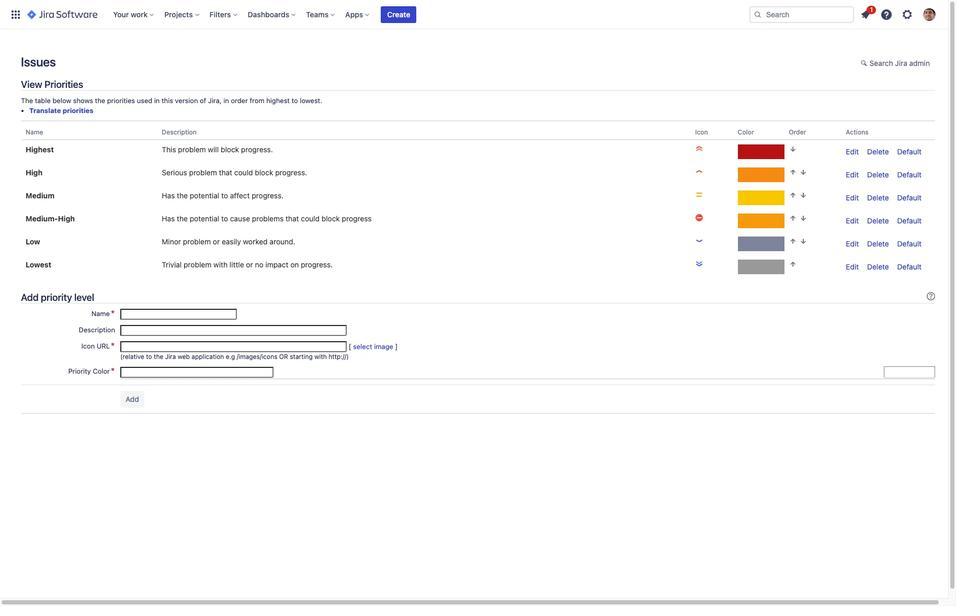 Task type: describe. For each thing, give the bounding box(es) containing it.
delete for minor problem or easily worked around.
[[868, 239, 890, 248]]

0 horizontal spatial high
[[26, 168, 43, 177]]

the inside the table below shows the priorities used in this version of jira, in order from highest to lowest. translate priorities
[[95, 96, 105, 105]]

1 vertical spatial could
[[301, 214, 320, 223]]

default link for this problem will block progress.
[[898, 147, 922, 156]]

notifications image
[[860, 8, 872, 21]]

shows
[[73, 96, 93, 105]]

serious problem that could block progress.
[[162, 168, 307, 177]]

edit link for serious problem that could block progress.
[[846, 170, 859, 179]]

order
[[231, 96, 248, 105]]

lowest.
[[300, 96, 322, 105]]

1 vertical spatial priorities
[[63, 106, 93, 115]]

search
[[870, 59, 894, 68]]

small image
[[861, 59, 870, 68]]

default for has the potential to affect progress.
[[898, 193, 922, 202]]

icon url
[[81, 342, 110, 350]]

the down serious
[[177, 191, 188, 200]]

used
[[137, 96, 152, 105]]

affect
[[230, 191, 250, 200]]

low
[[26, 237, 40, 246]]

version
[[175, 96, 198, 105]]

1 horizontal spatial description
[[162, 128, 197, 136]]

view
[[21, 78, 42, 90]]

1 horizontal spatial that
[[286, 214, 299, 223]]

icon for icon
[[696, 128, 708, 136]]

default for minor problem or easily worked around.
[[898, 239, 922, 248]]

1 horizontal spatial name
[[91, 309, 110, 318]]

little
[[230, 260, 244, 269]]

default for has the potential to cause problems that could block progress
[[898, 216, 922, 225]]

this
[[162, 145, 176, 154]]

required image for priority color
[[110, 367, 115, 375]]

default link for serious problem that could block progress.
[[898, 170, 922, 179]]

or
[[279, 353, 288, 360]]

http://)
[[329, 353, 349, 360]]

medium high image
[[696, 213, 704, 222]]

priorities
[[44, 78, 83, 90]]

[
[[349, 342, 351, 351]]

e.g
[[226, 353, 235, 360]]

projects button
[[161, 6, 203, 23]]

the table below shows the priorities used in this version of jira, in order from highest to lowest. translate priorities
[[21, 96, 322, 115]]

actions
[[846, 128, 869, 136]]

priority
[[68, 367, 91, 375]]

filters button
[[207, 6, 242, 23]]

priority
[[41, 291, 72, 303]]

delete link for this problem will block progress.
[[868, 147, 890, 156]]

1 horizontal spatial color
[[738, 128, 754, 136]]

default for trivial problem with little or no impact on progress.
[[898, 262, 922, 271]]

0 horizontal spatial name
[[26, 128, 43, 136]]

medium
[[26, 191, 55, 200]]

to inside the table below shows the priorities used in this version of jira, in order from highest to lowest. translate priorities
[[292, 96, 298, 105]]

lowest
[[26, 260, 51, 269]]

the
[[21, 96, 33, 105]]

create
[[387, 10, 411, 19]]

your
[[113, 10, 129, 19]]

edit link for has the potential to affect progress.
[[846, 193, 859, 202]]

/images/icons
[[237, 353, 278, 360]]

0 vertical spatial that
[[219, 168, 232, 177]]

]
[[395, 342, 398, 351]]

filters
[[210, 10, 231, 19]]

highest
[[266, 96, 290, 105]]

1 vertical spatial color
[[93, 367, 110, 375]]

1
[[871, 5, 873, 13]]

delete for serious problem that could block progress.
[[868, 170, 890, 179]]

application
[[192, 353, 224, 360]]

translate priorities link
[[29, 106, 93, 115]]

required image for icon url
[[110, 342, 115, 350]]

delete link for has the potential to cause problems that could block progress
[[868, 216, 890, 225]]

has for has the potential to affect progress.
[[162, 191, 175, 200]]

no
[[255, 260, 264, 269]]

work
[[131, 10, 148, 19]]

issues
[[21, 54, 56, 69]]

has the potential to affect progress.
[[162, 191, 284, 200]]

create button
[[381, 6, 417, 23]]

potential for cause
[[190, 214, 219, 223]]

banner containing your work
[[0, 0, 949, 29]]

of
[[200, 96, 206, 105]]

select
[[353, 342, 372, 351]]

admin
[[910, 59, 930, 68]]

required image for name
[[110, 309, 115, 318]]

default link for has the potential to cause problems that could block progress
[[898, 216, 922, 225]]

this
[[162, 96, 173, 105]]

has the potential to cause problems that could block progress
[[162, 214, 372, 223]]

delete link for has the potential to affect progress.
[[868, 193, 890, 202]]

delete for has the potential to affect progress.
[[868, 193, 890, 202]]

to inside [ select image ] (relative to the jira web application e.g /images/icons or starting with http://)
[[146, 353, 152, 360]]

1 in from the left
[[154, 96, 160, 105]]

medium-
[[26, 214, 58, 223]]

apps
[[345, 10, 363, 19]]

edit link for trivial problem with little or no impact on progress.
[[846, 262, 859, 271]]

starting
[[290, 353, 313, 360]]

easily
[[222, 237, 241, 246]]

impact
[[266, 260, 289, 269]]

high image
[[696, 167, 704, 176]]

table
[[35, 96, 51, 105]]

jira inside [ select image ] (relative to the jira web application e.g /images/icons or starting with http://)
[[165, 353, 176, 360]]

projects
[[164, 10, 193, 19]]

appswitcher icon image
[[9, 8, 22, 21]]

trivial
[[162, 260, 182, 269]]

trivial problem with little or no impact on progress.
[[162, 260, 333, 269]]

help image
[[881, 8, 893, 21]]

edit for minor problem or easily worked around.
[[846, 239, 859, 248]]

1 horizontal spatial block
[[255, 168, 273, 177]]

jira,
[[208, 96, 222, 105]]

default link for trivial problem with little or no impact on progress.
[[898, 262, 922, 271]]

lowest image
[[696, 259, 704, 268]]

teams button
[[303, 6, 339, 23]]



Task type: vqa. For each thing, say whether or not it's contained in the screenshot.
the rightmost the states
no



Task type: locate. For each thing, give the bounding box(es) containing it.
6 delete link from the top
[[868, 262, 890, 271]]

serious
[[162, 168, 187, 177]]

the
[[95, 96, 105, 105], [177, 191, 188, 200], [177, 214, 188, 223], [154, 353, 163, 360]]

has up minor
[[162, 214, 175, 223]]

add
[[21, 291, 39, 303]]

0 vertical spatial description
[[162, 128, 197, 136]]

6 default link from the top
[[898, 262, 922, 271]]

1 potential from the top
[[190, 191, 219, 200]]

4 edit link from the top
[[846, 216, 859, 225]]

apps button
[[342, 6, 374, 23]]

2 required image from the top
[[110, 342, 115, 350]]

highest
[[26, 145, 54, 154]]

could
[[234, 168, 253, 177], [301, 214, 320, 223]]

6 edit link from the top
[[846, 262, 859, 271]]

2 edit link from the top
[[846, 170, 859, 179]]

2 potential from the top
[[190, 214, 219, 223]]

1 vertical spatial with
[[315, 353, 327, 360]]

minor
[[162, 237, 181, 246]]

delete link for minor problem or easily worked around.
[[868, 239, 890, 248]]

progress
[[342, 214, 372, 223]]

1 horizontal spatial high
[[58, 214, 75, 223]]

Search field
[[750, 6, 855, 23]]

required image down the url
[[110, 367, 115, 375]]

edit for this problem will block progress.
[[846, 147, 859, 156]]

has
[[162, 191, 175, 200], [162, 214, 175, 223]]

minor problem or easily worked around.
[[162, 237, 295, 246]]

priority color
[[68, 367, 110, 375]]

edit for has the potential to affect progress.
[[846, 193, 859, 202]]

0 vertical spatial high
[[26, 168, 43, 177]]

icon for icon url
[[81, 342, 95, 350]]

1 vertical spatial name
[[91, 309, 110, 318]]

delete for trivial problem with little or no impact on progress.
[[868, 262, 890, 271]]

1 default link from the top
[[898, 147, 922, 156]]

5 default link from the top
[[898, 239, 922, 248]]

delete link for serious problem that could block progress.
[[868, 170, 890, 179]]

has for has the potential to cause problems that could block progress
[[162, 214, 175, 223]]

3 edit from the top
[[846, 193, 859, 202]]

(relative
[[120, 353, 144, 360]]

2 horizontal spatial block
[[322, 214, 340, 223]]

0 horizontal spatial in
[[154, 96, 160, 105]]

edit for has the potential to cause problems that could block progress
[[846, 216, 859, 225]]

block up has the potential to cause problems that could block progress
[[255, 168, 273, 177]]

problem left will
[[178, 145, 206, 154]]

progress.
[[241, 145, 273, 154], [275, 168, 307, 177], [252, 191, 284, 200], [301, 260, 333, 269]]

the left web at the left bottom
[[154, 353, 163, 360]]

with left little
[[214, 260, 228, 269]]

url
[[97, 342, 110, 350]]

select image link
[[353, 342, 394, 351]]

problem for this
[[178, 145, 206, 154]]

1 default from the top
[[898, 147, 922, 156]]

your work
[[113, 10, 148, 19]]

or
[[213, 237, 220, 246], [246, 260, 253, 269]]

3 delete from the top
[[868, 193, 890, 202]]

1 horizontal spatial priorities
[[107, 96, 135, 105]]

problem for minor
[[183, 237, 211, 246]]

description
[[162, 128, 197, 136], [79, 325, 115, 334]]

potential
[[190, 191, 219, 200], [190, 214, 219, 223]]

problem for trivial
[[184, 260, 212, 269]]

in right jira,
[[224, 96, 229, 105]]

that right problems
[[286, 214, 299, 223]]

primary element
[[6, 0, 750, 29]]

default link for minor problem or easily worked around.
[[898, 239, 922, 248]]

1 vertical spatial block
[[255, 168, 273, 177]]

[ select image ] (relative to the jira web application e.g /images/icons or starting with http://)
[[120, 342, 398, 360]]

1 vertical spatial or
[[246, 260, 253, 269]]

with left http://)
[[315, 353, 327, 360]]

settings image
[[902, 8, 914, 21]]

jira left admin
[[896, 59, 908, 68]]

0 horizontal spatial could
[[234, 168, 253, 177]]

6 delete from the top
[[868, 262, 890, 271]]

icon left the url
[[81, 342, 95, 350]]

edit for serious problem that could block progress.
[[846, 170, 859, 179]]

description up icon url
[[79, 325, 115, 334]]

to left affect
[[221, 191, 228, 200]]

order
[[789, 128, 807, 136]]

3 default from the top
[[898, 193, 922, 202]]

default
[[898, 147, 922, 156], [898, 170, 922, 179], [898, 193, 922, 202], [898, 216, 922, 225], [898, 239, 922, 248], [898, 262, 922, 271]]

0 horizontal spatial block
[[221, 145, 239, 154]]

with inside [ select image ] (relative to the jira web application e.g /images/icons or starting with http://)
[[315, 353, 327, 360]]

low image
[[696, 236, 704, 245]]

search jira admin link
[[856, 55, 936, 72]]

None text field
[[120, 309, 237, 320], [120, 325, 347, 336], [120, 309, 237, 320], [120, 325, 347, 336]]

priorities down shows
[[63, 106, 93, 115]]

worked
[[243, 237, 268, 246]]

to left lowest.
[[292, 96, 298, 105]]

delete link
[[868, 147, 890, 156], [868, 170, 890, 179], [868, 193, 890, 202], [868, 216, 890, 225], [868, 239, 890, 248], [868, 262, 890, 271]]

your profile and settings image
[[924, 8, 936, 21]]

4 default from the top
[[898, 216, 922, 225]]

6 edit from the top
[[846, 262, 859, 271]]

0 horizontal spatial or
[[213, 237, 220, 246]]

1 horizontal spatial with
[[315, 353, 327, 360]]

with
[[214, 260, 228, 269], [315, 353, 327, 360]]

delete
[[868, 147, 890, 156], [868, 170, 890, 179], [868, 193, 890, 202], [868, 216, 890, 225], [868, 239, 890, 248], [868, 262, 890, 271]]

0 horizontal spatial that
[[219, 168, 232, 177]]

icon up the highest icon
[[696, 128, 708, 136]]

default link for has the potential to affect progress.
[[898, 193, 922, 202]]

dashboards
[[248, 10, 289, 19]]

0 horizontal spatial with
[[214, 260, 228, 269]]

edit link for has the potential to cause problems that could block progress
[[846, 216, 859, 225]]

2 in from the left
[[224, 96, 229, 105]]

4 delete from the top
[[868, 216, 890, 225]]

around.
[[270, 237, 295, 246]]

color left order
[[738, 128, 754, 136]]

search image
[[754, 10, 762, 19]]

0 vertical spatial name
[[26, 128, 43, 136]]

image
[[374, 342, 394, 351]]

dashboards button
[[245, 6, 300, 23]]

0 vertical spatial or
[[213, 237, 220, 246]]

1 vertical spatial has
[[162, 214, 175, 223]]

priorities left used
[[107, 96, 135, 105]]

1 vertical spatial high
[[58, 214, 75, 223]]

delete for has the potential to cause problems that could block progress
[[868, 216, 890, 225]]

edit link
[[846, 147, 859, 156], [846, 170, 859, 179], [846, 193, 859, 202], [846, 216, 859, 225], [846, 239, 859, 248], [846, 262, 859, 271]]

0 vertical spatial priorities
[[107, 96, 135, 105]]

to left cause
[[221, 214, 228, 223]]

highest image
[[696, 144, 704, 153]]

problem down will
[[189, 168, 217, 177]]

will
[[208, 145, 219, 154]]

4 delete link from the top
[[868, 216, 890, 225]]

the inside [ select image ] (relative to the jira web application e.g /images/icons or starting with http://)
[[154, 353, 163, 360]]

1 vertical spatial jira
[[165, 353, 176, 360]]

on
[[291, 260, 299, 269]]

high
[[26, 168, 43, 177], [58, 214, 75, 223]]

1 delete link from the top
[[868, 147, 890, 156]]

name
[[26, 128, 43, 136], [91, 309, 110, 318]]

problem for serious
[[189, 168, 217, 177]]

required image up priority color
[[110, 342, 115, 350]]

0 horizontal spatial color
[[93, 367, 110, 375]]

edit link for minor problem or easily worked around.
[[846, 239, 859, 248]]

2 default from the top
[[898, 170, 922, 179]]

2 vertical spatial block
[[322, 214, 340, 223]]

the up minor
[[177, 214, 188, 223]]

5 delete link from the top
[[868, 239, 890, 248]]

default for serious problem that could block progress.
[[898, 170, 922, 179]]

jira left web at the left bottom
[[165, 353, 176, 360]]

1 required image from the top
[[110, 309, 115, 318]]

your work button
[[110, 6, 158, 23]]

has down serious
[[162, 191, 175, 200]]

2 edit from the top
[[846, 170, 859, 179]]

or left easily
[[213, 237, 220, 246]]

could up affect
[[234, 168, 253, 177]]

potential left affect
[[190, 191, 219, 200]]

1 vertical spatial potential
[[190, 214, 219, 223]]

1 edit link from the top
[[846, 147, 859, 156]]

could right problems
[[301, 214, 320, 223]]

1 horizontal spatial or
[[246, 260, 253, 269]]

this problem will block progress.
[[162, 145, 273, 154]]

name up highest
[[26, 128, 43, 136]]

2 delete link from the top
[[868, 170, 890, 179]]

None submit
[[120, 391, 144, 407]]

problem right minor
[[183, 237, 211, 246]]

1 vertical spatial description
[[79, 325, 115, 334]]

potential for affect
[[190, 191, 219, 200]]

edit for trivial problem with little or no impact on progress.
[[846, 262, 859, 271]]

in left this
[[154, 96, 160, 105]]

0 horizontal spatial priorities
[[63, 106, 93, 115]]

0 vertical spatial color
[[738, 128, 754, 136]]

problem right trivial
[[184, 260, 212, 269]]

view priorities
[[21, 78, 83, 90]]

2 default link from the top
[[898, 170, 922, 179]]

0 vertical spatial potential
[[190, 191, 219, 200]]

block left the progress
[[322, 214, 340, 223]]

delete link for trivial problem with little or no impact on progress.
[[868, 262, 890, 271]]

0 vertical spatial with
[[214, 260, 228, 269]]

level
[[74, 291, 94, 303]]

0 vertical spatial icon
[[696, 128, 708, 136]]

1 horizontal spatial icon
[[696, 128, 708, 136]]

2 delete from the top
[[868, 170, 890, 179]]

1 vertical spatial icon
[[81, 342, 95, 350]]

1 edit from the top
[[846, 147, 859, 156]]

1 horizontal spatial could
[[301, 214, 320, 223]]

1 has from the top
[[162, 191, 175, 200]]

4 edit from the top
[[846, 216, 859, 225]]

0 vertical spatial required image
[[110, 309, 115, 318]]

5 edit from the top
[[846, 239, 859, 248]]

required image up the url
[[110, 309, 115, 318]]

3 required image from the top
[[110, 367, 115, 375]]

in
[[154, 96, 160, 105], [224, 96, 229, 105]]

icon
[[696, 128, 708, 136], [81, 342, 95, 350]]

to right (relative
[[146, 353, 152, 360]]

default for this problem will block progress.
[[898, 147, 922, 156]]

web
[[178, 353, 190, 360]]

potential down has the potential to affect progress.
[[190, 214, 219, 223]]

2 vertical spatial required image
[[110, 367, 115, 375]]

0 horizontal spatial icon
[[81, 342, 95, 350]]

medium-high
[[26, 214, 75, 223]]

jira
[[896, 59, 908, 68], [165, 353, 176, 360]]

description up 'this'
[[162, 128, 197, 136]]

4 default link from the top
[[898, 216, 922, 225]]

edit link for this problem will block progress.
[[846, 147, 859, 156]]

that up has the potential to affect progress.
[[219, 168, 232, 177]]

color
[[738, 128, 754, 136], [93, 367, 110, 375]]

the right shows
[[95, 96, 105, 105]]

or left the no
[[246, 260, 253, 269]]

below
[[53, 96, 71, 105]]

default link
[[898, 147, 922, 156], [898, 170, 922, 179], [898, 193, 922, 202], [898, 216, 922, 225], [898, 239, 922, 248], [898, 262, 922, 271]]

edit
[[846, 147, 859, 156], [846, 170, 859, 179], [846, 193, 859, 202], [846, 216, 859, 225], [846, 239, 859, 248], [846, 262, 859, 271]]

block right will
[[221, 145, 239, 154]]

add priority level
[[21, 291, 94, 303]]

1 vertical spatial required image
[[110, 342, 115, 350]]

5 default from the top
[[898, 239, 922, 248]]

1 vertical spatial that
[[286, 214, 299, 223]]

required image
[[110, 309, 115, 318], [110, 342, 115, 350], [110, 367, 115, 375]]

3 default link from the top
[[898, 193, 922, 202]]

problems
[[252, 214, 284, 223]]

5 edit link from the top
[[846, 239, 859, 248]]

0 horizontal spatial jira
[[165, 353, 176, 360]]

to
[[292, 96, 298, 105], [221, 191, 228, 200], [221, 214, 228, 223], [146, 353, 152, 360]]

cause
[[230, 214, 250, 223]]

name down the level
[[91, 309, 110, 318]]

from
[[250, 96, 265, 105]]

0 vertical spatial has
[[162, 191, 175, 200]]

None text field
[[120, 341, 347, 352], [120, 367, 274, 378], [120, 341, 347, 352], [120, 367, 274, 378]]

5 delete from the top
[[868, 239, 890, 248]]

1 horizontal spatial in
[[224, 96, 229, 105]]

teams
[[306, 10, 329, 19]]

0 vertical spatial jira
[[896, 59, 908, 68]]

3 edit link from the top
[[846, 193, 859, 202]]

delete for this problem will block progress.
[[868, 147, 890, 156]]

color right 'priority'
[[93, 367, 110, 375]]

6 default from the top
[[898, 262, 922, 271]]

search jira admin
[[870, 59, 930, 68]]

1 horizontal spatial jira
[[896, 59, 908, 68]]

0 vertical spatial block
[[221, 145, 239, 154]]

banner
[[0, 0, 949, 29]]

1 delete from the top
[[868, 147, 890, 156]]

0 horizontal spatial description
[[79, 325, 115, 334]]

jira software image
[[27, 8, 97, 21], [27, 8, 97, 21]]

that
[[219, 168, 232, 177], [286, 214, 299, 223]]

medium image
[[696, 190, 704, 199]]

2 has from the top
[[162, 214, 175, 223]]

translate
[[29, 106, 61, 115]]

3 delete link from the top
[[868, 193, 890, 202]]

0 vertical spatial could
[[234, 168, 253, 177]]



